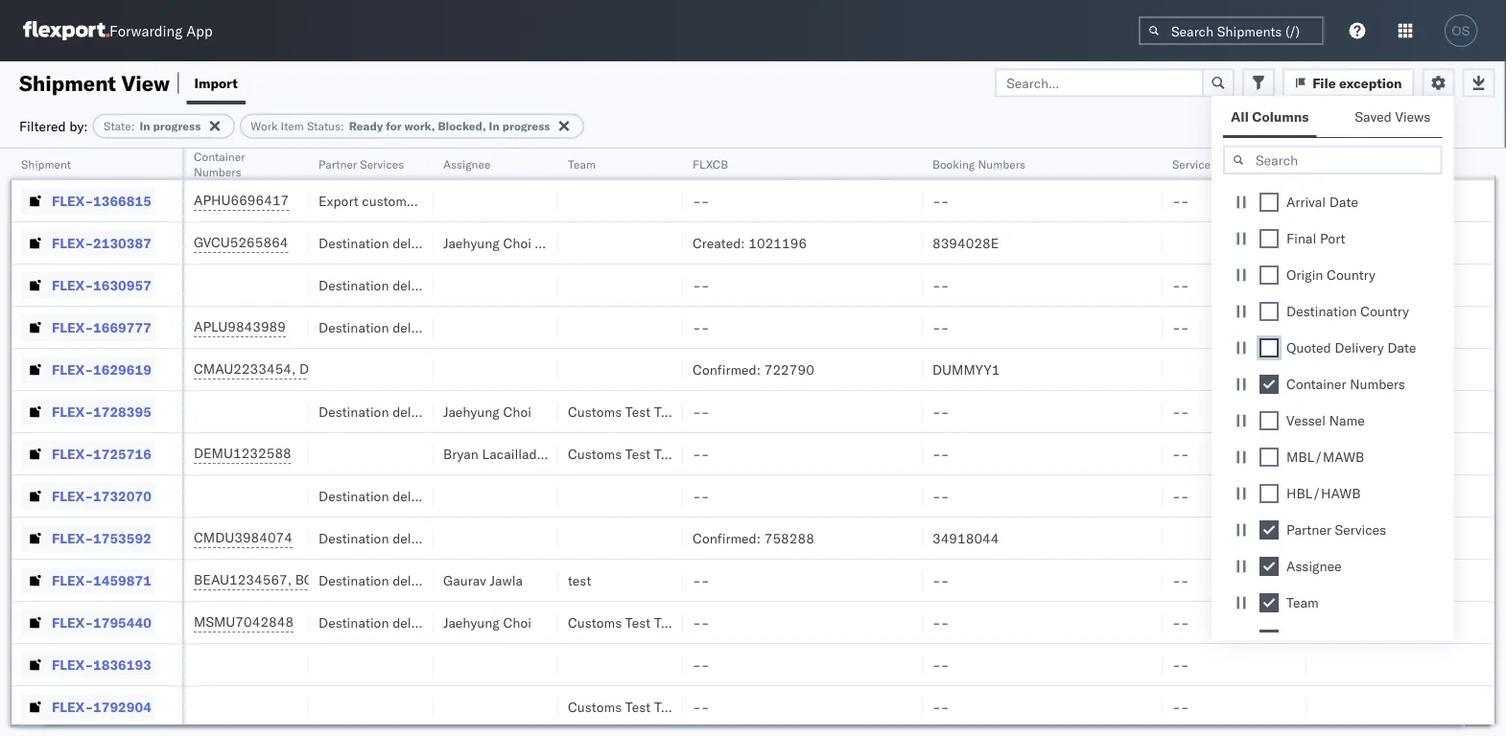 Task type: vqa. For each thing, say whether or not it's contained in the screenshot.
the K
no



Task type: locate. For each thing, give the bounding box(es) containing it.
flex-1629619 button
[[21, 356, 155, 383]]

flex-1669777
[[52, 319, 151, 336]]

beau1234567,
[[194, 572, 292, 589]]

flex- down flex-1669777 button
[[52, 361, 93, 378]]

flex- for 1669777
[[52, 319, 93, 336]]

team up 'test'
[[568, 157, 596, 171]]

1 horizontal spatial date
[[1388, 340, 1417, 356]]

1795440
[[93, 615, 151, 631]]

team
[[568, 157, 596, 171], [1287, 595, 1319, 612]]

:
[[131, 119, 135, 133], [341, 119, 344, 133]]

assignee down blocked,
[[443, 157, 491, 171]]

flex- down flex-1732070 button
[[52, 530, 93, 547]]

origin down final
[[1287, 267, 1324, 284]]

bryan
[[443, 446, 479, 463]]

3 flex- from the top
[[52, 277, 93, 294]]

1 confirmed: from the top
[[693, 361, 761, 378]]

numbers
[[978, 157, 1026, 171], [1335, 157, 1383, 171], [194, 165, 241, 179], [1350, 376, 1406, 393]]

jaehyung
[[443, 235, 500, 251], [443, 403, 500, 420], [552, 446, 608, 463], [443, 615, 500, 631]]

4 destination delivery from the top
[[319, 530, 440, 547]]

jaehyung choi down gaurav jawla in the bottom of the page
[[443, 615, 531, 631]]

7 flex- from the top
[[52, 446, 93, 463]]

jaehyung down customs in the left top of the page
[[443, 235, 500, 251]]

import down app
[[194, 74, 238, 91]]

9 flex- from the top
[[52, 530, 93, 547]]

container numbers up aphu6696417
[[194, 149, 245, 179]]

0 horizontal spatial :
[[131, 119, 135, 133]]

flex- for 1792904
[[52, 699, 93, 716]]

country up delivery
[[1361, 303, 1409, 320]]

1 vertical spatial flxcb
[[1287, 631, 1328, 648]]

0 vertical spatial confirmed:
[[693, 361, 761, 378]]

numbers right booking
[[978, 157, 1026, 171]]

flex- down flex-1630957 button
[[52, 319, 93, 336]]

services down hbl/hawb
[[1335, 522, 1387, 539]]

0 horizontal spatial progress
[[153, 119, 201, 133]]

flex- down the shipment button
[[52, 192, 93, 209]]

0 vertical spatial assignee
[[443, 157, 491, 171]]

flex-1669777 button
[[21, 314, 155, 341]]

6 destination delivery from the top
[[319, 615, 440, 631]]

flex- down the flex-1728395 button
[[52, 446, 93, 463]]

destination delivery for msmu7042848
[[319, 615, 440, 631]]

import
[[194, 74, 238, 91], [421, 192, 462, 209]]

flex-1366815
[[52, 192, 151, 209]]

1 horizontal spatial partner
[[1287, 522, 1332, 539]]

1 horizontal spatial services
[[1335, 522, 1387, 539]]

confirmed: left the 722790
[[693, 361, 761, 378]]

1 jaehyung choi from the top
[[443, 403, 531, 420]]

choi for flex-1728395
[[503, 403, 531, 420]]

delivery
[[393, 319, 440, 336], [393, 403, 440, 420], [393, 488, 440, 505], [393, 530, 440, 547], [393, 572, 440, 589], [393, 615, 440, 631]]

jaehyung for flex-1795440
[[443, 615, 500, 631]]

0 horizontal spatial date
[[1330, 194, 1359, 211]]

0 horizontal spatial flxcb
[[693, 157, 728, 171]]

flex- for 1753592
[[52, 530, 93, 547]]

1 horizontal spatial progress
[[502, 119, 550, 133]]

destination for flex-1732070
[[319, 488, 389, 505]]

2 resize handle column header from the left
[[286, 149, 309, 737]]

container numbers button
[[184, 145, 290, 179]]

1 horizontal spatial container
[[1287, 376, 1347, 393]]

shipment for shipment view
[[19, 70, 116, 96]]

confirmed: for confirmed: 758288
[[693, 530, 761, 547]]

booking numbers
[[933, 157, 1026, 171]]

7 resize handle column header from the left
[[1140, 149, 1163, 737]]

1 vertical spatial origin
[[1287, 267, 1324, 284]]

origin right 'test'
[[576, 235, 613, 251]]

8 flex- from the top
[[52, 488, 93, 505]]

2 flex- from the top
[[52, 235, 93, 251]]

shipment up by:
[[19, 70, 116, 96]]

flxcb inside button
[[693, 157, 728, 171]]

None checkbox
[[1260, 266, 1279, 285], [1260, 302, 1279, 321], [1260, 375, 1279, 394], [1260, 521, 1279, 540], [1260, 630, 1279, 650], [1260, 266, 1279, 285], [1260, 302, 1279, 321], [1260, 375, 1279, 394], [1260, 521, 1279, 540], [1260, 630, 1279, 650]]

6 flex- from the top
[[52, 403, 93, 420]]

1 vertical spatial container numbers
[[1287, 376, 1406, 393]]

destination for flex-1728395
[[319, 403, 389, 420]]

so numbers
[[1317, 157, 1383, 171]]

partner up export at top left
[[319, 157, 357, 171]]

app
[[186, 22, 213, 40]]

Search Shipments (/) text field
[[1139, 16, 1324, 45]]

lacaillade,
[[482, 446, 548, 463]]

4 delivery from the top
[[393, 530, 440, 547]]

1 vertical spatial shipment
[[21, 157, 71, 171]]

flex-1725716
[[52, 446, 151, 463]]

6 delivery from the top
[[393, 615, 440, 631]]

os
[[1452, 24, 1471, 38]]

1725716
[[93, 446, 151, 463]]

so
[[1317, 157, 1332, 171]]

gaurav jawla
[[443, 572, 523, 589]]

container numbers
[[194, 149, 245, 179], [1287, 376, 1406, 393]]

5 delivery from the top
[[393, 572, 440, 589]]

2 confirmed: from the top
[[693, 530, 761, 547]]

None checkbox
[[1260, 193, 1279, 212], [1260, 229, 1279, 249], [1260, 339, 1279, 358], [1260, 412, 1279, 431], [1260, 448, 1279, 467], [1260, 485, 1279, 504], [1260, 558, 1279, 577], [1260, 594, 1279, 613], [1260, 193, 1279, 212], [1260, 229, 1279, 249], [1260, 339, 1279, 358], [1260, 412, 1279, 431], [1260, 448, 1279, 467], [1260, 485, 1279, 504], [1260, 558, 1279, 577], [1260, 594, 1279, 613]]

1 horizontal spatial partner services
[[1287, 522, 1387, 539]]

partner down hbl/hawb
[[1287, 522, 1332, 539]]

flex-2130387 button
[[21, 230, 155, 257]]

flex- down flex-2130387 button
[[52, 277, 93, 294]]

0 horizontal spatial container
[[194, 149, 245, 164]]

date right arrival
[[1330, 194, 1359, 211]]

jaehyung up bryan
[[443, 403, 500, 420]]

1 : from the left
[[131, 119, 135, 133]]

1 horizontal spatial :
[[341, 119, 344, 133]]

container up aphu6696417
[[194, 149, 245, 164]]

1836193
[[93, 657, 151, 674]]

partner services down hbl/hawb
[[1287, 522, 1387, 539]]

cmdu3984074
[[194, 530, 293, 546]]

import left customs in the left top of the page
[[421, 192, 462, 209]]

1 vertical spatial team
[[1287, 595, 1319, 612]]

flxcb
[[693, 157, 728, 171], [1287, 631, 1328, 648]]

flex- for 1459871
[[52, 572, 93, 589]]

722790
[[765, 361, 814, 378]]

tcnu1234565
[[397, 572, 491, 589]]

columns
[[1253, 108, 1309, 125]]

1 vertical spatial country
[[1361, 303, 1409, 320]]

state : in progress
[[104, 119, 201, 133]]

1 horizontal spatial team
[[1287, 595, 1319, 612]]

flex- down flex-1725716 button
[[52, 488, 93, 505]]

0 horizontal spatial import
[[194, 74, 238, 91]]

all columns button
[[1223, 100, 1317, 137]]

country up destination country
[[1327, 267, 1376, 284]]

reference
[[1214, 157, 1267, 171]]

11 flex- from the top
[[52, 615, 93, 631]]

flex- for 1629619
[[52, 361, 93, 378]]

1 vertical spatial container
[[1287, 376, 1347, 393]]

1 resize handle column header from the left
[[159, 149, 182, 737]]

demu1232588
[[194, 445, 291, 462]]

1 destination delivery from the top
[[319, 319, 440, 336]]

0 vertical spatial container numbers
[[194, 149, 245, 179]]

quoted delivery date
[[1287, 340, 1417, 356]]

partner services
[[319, 157, 404, 171], [1287, 522, 1387, 539]]

destination for flex-1753592
[[319, 530, 389, 547]]

0 vertical spatial partner services
[[319, 157, 404, 171]]

5 flex- from the top
[[52, 361, 93, 378]]

in right blocked,
[[489, 119, 500, 133]]

shipment inside the shipment button
[[21, 157, 71, 171]]

confirmed: 758288
[[693, 530, 814, 547]]

partner services down ready
[[319, 157, 404, 171]]

country
[[1327, 267, 1376, 284], [1361, 303, 1409, 320]]

0 vertical spatial shipment
[[19, 70, 116, 96]]

8 resize handle column header from the left
[[1284, 149, 1307, 737]]

by:
[[69, 118, 88, 134]]

numbers inside button
[[194, 165, 241, 179]]

1 vertical spatial confirmed:
[[693, 530, 761, 547]]

flex- down flex-1459871 button
[[52, 615, 93, 631]]

ready
[[349, 119, 383, 133]]

0 vertical spatial flxcb
[[693, 157, 728, 171]]

2 jaehyung choi from the top
[[443, 615, 531, 631]]

jaehyung down gaurav
[[443, 615, 500, 631]]

0 horizontal spatial services
[[360, 157, 404, 171]]

container down quoted
[[1287, 376, 1347, 393]]

13 flex- from the top
[[52, 699, 93, 716]]

flex- down flex-1795440 "button"
[[52, 657, 93, 674]]

choi for flex-2130387
[[503, 235, 531, 251]]

origin
[[576, 235, 613, 251], [1287, 267, 1324, 284]]

shipment view
[[19, 70, 170, 96]]

beau1234567, bozo1234565, tcnu1234565
[[194, 572, 491, 589]]

0 vertical spatial import
[[194, 74, 238, 91]]

customs
[[465, 192, 517, 209]]

flex-1792904 button
[[21, 694, 155, 721]]

shipment down the "filtered"
[[21, 157, 71, 171]]

progress right blocked,
[[502, 119, 550, 133]]

0 vertical spatial container
[[194, 149, 245, 164]]

0 vertical spatial jaehyung choi
[[443, 403, 531, 420]]

assignee
[[443, 157, 491, 171], [1287, 558, 1342, 575]]

assignee down 9830948
[[1287, 558, 1342, 575]]

1792904
[[93, 699, 151, 716]]

1 vertical spatial jaehyung choi
[[443, 615, 531, 631]]

flex- down flex-1629619 button
[[52, 403, 93, 420]]

test
[[547, 235, 572, 251]]

1 horizontal spatial flxcb
[[1287, 631, 1328, 648]]

quoted
[[1287, 340, 1332, 356]]

3 delivery from the top
[[393, 488, 440, 505]]

services up customs,
[[360, 157, 404, 171]]

date right delivery
[[1388, 340, 1417, 356]]

0 horizontal spatial container numbers
[[194, 149, 245, 179]]

confirmed: left 758288
[[693, 530, 761, 547]]

0 horizontal spatial in
[[140, 119, 150, 133]]

container inside button
[[194, 149, 245, 164]]

0 horizontal spatial partner
[[319, 157, 357, 171]]

0 horizontal spatial origin
[[576, 235, 613, 251]]

saved views button
[[1348, 100, 1443, 137]]

name
[[1330, 413, 1365, 429]]

flex- down flex-1836193 button
[[52, 699, 93, 716]]

flex- inside button
[[52, 403, 93, 420]]

1 horizontal spatial origin
[[1287, 267, 1324, 284]]

2 delivery from the top
[[393, 403, 440, 420]]

progress down view
[[153, 119, 201, 133]]

flex- down flex-1366815 button
[[52, 235, 93, 251]]

filtered
[[19, 118, 66, 134]]

4 flex- from the top
[[52, 319, 93, 336]]

flex-1728395 button
[[21, 399, 155, 426]]

container numbers inside button
[[194, 149, 245, 179]]

delivery
[[1335, 340, 1384, 356]]

0 horizontal spatial partner services
[[319, 157, 404, 171]]

delivery for msmu7042848
[[393, 615, 440, 631]]

flex- for 1630957
[[52, 277, 93, 294]]

jaehyung choi up bryan
[[443, 403, 531, 420]]

flex-1792904
[[52, 699, 151, 716]]

in right state
[[140, 119, 150, 133]]

5 resize handle column header from the left
[[660, 149, 683, 737]]

flex- inside "button"
[[52, 615, 93, 631]]

flex- for 1836193
[[52, 657, 93, 674]]

flex- down flex-1753592 button
[[52, 572, 93, 589]]

country for destination country
[[1361, 303, 1409, 320]]

5 destination delivery from the top
[[319, 572, 440, 589]]

10 flex- from the top
[[52, 572, 93, 589]]

: left ready
[[341, 119, 344, 133]]

1 delivery from the top
[[393, 319, 440, 336]]

aplu9843989
[[194, 319, 286, 335]]

0 vertical spatial team
[[568, 157, 596, 171]]

34918044
[[933, 530, 999, 547]]

shipment button
[[12, 153, 163, 172]]

1 flex- from the top
[[52, 192, 93, 209]]

: down view
[[131, 119, 135, 133]]

12 flex- from the top
[[52, 657, 93, 674]]

numbers down delivery
[[1350, 376, 1406, 393]]

1 horizontal spatial in
[[489, 119, 500, 133]]

container numbers up the name
[[1287, 376, 1406, 393]]

demu1232567
[[299, 361, 397, 378]]

1 horizontal spatial assignee
[[1287, 558, 1342, 575]]

work
[[251, 119, 278, 133]]

numbers up aphu6696417
[[194, 165, 241, 179]]

destination
[[1287, 303, 1357, 320], [319, 319, 389, 336], [319, 403, 389, 420], [319, 488, 389, 505], [319, 530, 389, 547], [319, 572, 389, 589], [319, 615, 389, 631]]

flexport. image
[[23, 21, 109, 40]]

0 vertical spatial country
[[1327, 267, 1376, 284]]

gaurav
[[443, 572, 486, 589]]

0 horizontal spatial team
[[568, 157, 596, 171]]

1 horizontal spatial import
[[421, 192, 462, 209]]

team down 9830948
[[1287, 595, 1319, 612]]

flex- for 1728395
[[52, 403, 93, 420]]

view
[[121, 70, 170, 96]]

resize handle column header
[[159, 149, 182, 737], [286, 149, 309, 737], [411, 149, 434, 737], [535, 149, 558, 737], [660, 149, 683, 737], [900, 149, 923, 737], [1140, 149, 1163, 737], [1284, 149, 1307, 737]]



Task type: describe. For each thing, give the bounding box(es) containing it.
final port
[[1287, 230, 1346, 247]]

flex- for 1725716
[[52, 446, 93, 463]]

0 vertical spatial date
[[1330, 194, 1359, 211]]

saved
[[1355, 108, 1392, 125]]

exception
[[1340, 74, 1402, 91]]

os button
[[1439, 9, 1483, 53]]

import inside button
[[194, 74, 238, 91]]

item
[[281, 119, 304, 133]]

booking
[[933, 157, 975, 171]]

9830948
[[1317, 530, 1375, 547]]

4 resize handle column header from the left
[[535, 149, 558, 737]]

mbl/mawb
[[1287, 449, 1365, 466]]

numbers inside button
[[978, 157, 1026, 171]]

jaehyung right lacaillade,
[[552, 446, 608, 463]]

destination for flex-1795440
[[319, 615, 389, 631]]

flex-1630957
[[52, 277, 151, 294]]

status
[[307, 119, 341, 133]]

origin country
[[1287, 267, 1376, 284]]

views
[[1396, 108, 1431, 125]]

work,
[[405, 119, 435, 133]]

all columns
[[1231, 108, 1309, 125]]

file
[[1313, 74, 1336, 91]]

destination delivery for beau1234567, bozo1234565, tcnu1234565
[[319, 572, 440, 589]]

export
[[319, 192, 359, 209]]

destination delivery for aplu9843989
[[319, 319, 440, 336]]

customs,
[[362, 192, 418, 209]]

export customs, import customs
[[319, 192, 517, 209]]

jawla
[[490, 572, 523, 589]]

country for origin country
[[1327, 267, 1376, 284]]

destination delivery for cmdu3984074
[[319, 530, 440, 547]]

Search... text field
[[995, 69, 1204, 97]]

1 vertical spatial partner
[[1287, 522, 1332, 539]]

arrival
[[1287, 194, 1326, 211]]

0 vertical spatial origin
[[576, 235, 613, 251]]

bryan lacaillade, jaehyung choi
[[443, 446, 640, 463]]

3 resize handle column header from the left
[[411, 149, 434, 737]]

flex-1753592 button
[[21, 525, 155, 552]]

1753592
[[93, 530, 151, 547]]

3 destination delivery from the top
[[319, 488, 440, 505]]

2 destination delivery from the top
[[319, 403, 440, 420]]

2 : from the left
[[341, 119, 344, 133]]

delivery for cmdu3984074
[[393, 530, 440, 547]]

forwarding app
[[109, 22, 213, 40]]

delivery for beau1234567, bozo1234565, tcnu1234565
[[393, 572, 440, 589]]

1 vertical spatial date
[[1388, 340, 1417, 356]]

numbers right so
[[1335, 157, 1383, 171]]

shipment for shipment
[[21, 157, 71, 171]]

service reference
[[1173, 157, 1267, 171]]

flex-1732070 button
[[21, 483, 155, 510]]

flxcb button
[[683, 153, 904, 172]]

1732070
[[93, 488, 151, 505]]

1021196
[[749, 235, 807, 251]]

0 vertical spatial partner
[[319, 157, 357, 171]]

flex-1836193 button
[[21, 652, 155, 679]]

flex- for 2130387
[[52, 235, 93, 251]]

filtered by:
[[19, 118, 88, 134]]

arrival date
[[1287, 194, 1359, 211]]

1 in from the left
[[140, 119, 150, 133]]

cmau2233454, demu1232567
[[194, 361, 397, 378]]

delivery for aplu9843989
[[393, 319, 440, 336]]

service reference button
[[1163, 153, 1288, 172]]

agent
[[616, 235, 652, 251]]

flex-1795440 button
[[21, 610, 155, 637]]

6 resize handle column header from the left
[[900, 149, 923, 737]]

gvcu5265864
[[194, 234, 288, 251]]

destination country
[[1287, 303, 1409, 320]]

destination for flex-1669777
[[319, 319, 389, 336]]

forwarding
[[109, 22, 183, 40]]

jaehyung choi - test origin agent
[[443, 235, 652, 251]]

booking numbers button
[[923, 153, 1144, 172]]

2130387
[[93, 235, 151, 251]]

2 in from the left
[[489, 119, 500, 133]]

service
[[1173, 157, 1211, 171]]

1 progress from the left
[[153, 119, 201, 133]]

for
[[386, 119, 402, 133]]

msmu7042848
[[194, 614, 294, 631]]

choi for flex-1795440
[[503, 615, 531, 631]]

flex-2130387
[[52, 235, 151, 251]]

flex-1795440
[[52, 615, 151, 631]]

758288
[[765, 530, 814, 547]]

flex-1459871
[[52, 572, 151, 589]]

1 vertical spatial assignee
[[1287, 558, 1342, 575]]

1 vertical spatial partner services
[[1287, 522, 1387, 539]]

jaehyung for flex-1728395
[[443, 403, 500, 420]]

1669777
[[93, 319, 151, 336]]

dummyy1
[[933, 361, 1000, 378]]

2 progress from the left
[[502, 119, 550, 133]]

flex-1732070
[[52, 488, 151, 505]]

flex-1630957 button
[[21, 272, 155, 299]]

vessel name
[[1287, 413, 1365, 429]]

flex- for 1366815
[[52, 192, 93, 209]]

flex- for 1795440
[[52, 615, 93, 631]]

0 horizontal spatial assignee
[[443, 157, 491, 171]]

flex-1459871 button
[[21, 568, 155, 594]]

created: 1021196
[[693, 235, 807, 251]]

1 vertical spatial import
[[421, 192, 462, 209]]

flex-1836193
[[52, 657, 151, 674]]

flex-1366815 button
[[21, 188, 155, 214]]

flex-1728395
[[52, 403, 151, 420]]

bozo1234565,
[[295, 572, 393, 589]]

1630957
[[93, 277, 151, 294]]

Search text field
[[1223, 146, 1443, 175]]

jaehyung choi for 1728395
[[443, 403, 531, 420]]

1 horizontal spatial container numbers
[[1287, 376, 1406, 393]]

saved views
[[1355, 108, 1431, 125]]

aphu6696417
[[194, 192, 289, 209]]

jaehyung choi for 1795440
[[443, 615, 531, 631]]

dummyy2
[[1317, 361, 1384, 378]]

1 vertical spatial services
[[1335, 522, 1387, 539]]

jaehyung for flex-2130387
[[443, 235, 500, 251]]

vessel
[[1287, 413, 1326, 429]]

file exception
[[1313, 74, 1402, 91]]

port
[[1320, 230, 1346, 247]]

flex- for 1732070
[[52, 488, 93, 505]]

all
[[1231, 108, 1249, 125]]

blocked,
[[438, 119, 486, 133]]

1459871
[[93, 572, 151, 589]]

destination for flex-1459871
[[319, 572, 389, 589]]

0 vertical spatial services
[[360, 157, 404, 171]]

confirmed: for confirmed: 722790
[[693, 361, 761, 378]]

final
[[1287, 230, 1317, 247]]



